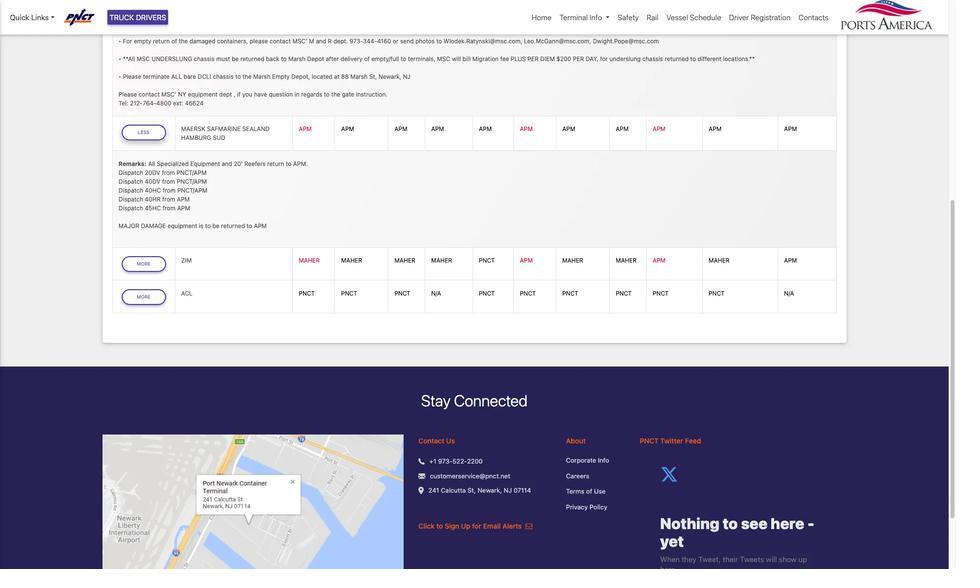 Task type: vqa. For each thing, say whether or not it's contained in the screenshot.


Task type: describe. For each thing, give the bounding box(es) containing it.
returned down please
[[241, 55, 265, 62]]

diem
[[541, 55, 555, 62]]

bill
[[463, 55, 471, 62]]

please for terminate
[[123, 73, 141, 80]]

+1 973-522-2200 link
[[430, 457, 483, 467]]

rail
[[647, 13, 659, 22]]

4800
[[156, 99, 171, 107]]

to inside please contact msc' ny equipment dept , if you have question in regards to the gate instruction. tel: 212-764-4800 ext: 46624
[[324, 91, 330, 98]]

0 vertical spatial of
[[172, 37, 177, 45]]

88
[[341, 73, 349, 80]]

1 maher from the left
[[299, 257, 320, 265]]

for right day,
[[601, 55, 608, 62]]

info for corporate info
[[599, 457, 610, 465]]

1 vertical spatial pnct/apm
[[177, 178, 207, 185]]

• **all msc underslung chassis must be returned back to marsh depot after delivery of empty/full to terminals, msc will bill migration fee plus per diem $200 per day, for underslung chassis returned to different locations.**
[[119, 55, 756, 62]]

set
[[238, 20, 247, 27]]

after
[[326, 55, 339, 62]]

click to sign up for email alerts
[[419, 522, 524, 531]]

links
[[31, 13, 49, 22]]

and inside remarks: all specialized equipment and 20' reefers return to apm. dispatch 20dv from pnct/apm dispatch 40dv from pnct/apm dispatch 40hc from pnct/apm dispatch 40hr from apm dispatch 45hc from apm
[[222, 160, 232, 168]]

0 vertical spatial and
[[316, 37, 327, 45]]

1 horizontal spatial newark,
[[478, 487, 502, 495]]

• please terminate all bare dcli chassis to the marsh empty depot, located at 88 marsh st, newark, nj
[[119, 73, 411, 80]]

us
[[447, 437, 455, 445]]

contact
[[419, 437, 445, 445]]

1 horizontal spatial st,
[[468, 487, 476, 495]]

$200
[[557, 55, 572, 62]]

contact inside please contact msc' ny equipment dept , if you have question in regards to the gate instruction. tel: 212-764-4800 ext: 46624
[[139, 91, 160, 98]]

acl
[[181, 290, 193, 297]]

quick
[[10, 13, 29, 22]]

truck drivers link
[[108, 10, 168, 25]]

regards
[[301, 91, 323, 98]]

containers,
[[217, 37, 248, 45]]

safety link
[[614, 8, 643, 27]]

calcutta
[[441, 487, 466, 495]]

6 dispatch from the top
[[119, 205, 143, 212]]

click to sign up for email alerts link
[[419, 522, 533, 531]]

privacy policy link
[[567, 503, 626, 513]]

underslung
[[152, 55, 192, 62]]

rail link
[[643, 8, 663, 27]]

5 dispatch from the top
[[119, 196, 143, 203]]

0 vertical spatial 973-
[[350, 37, 363, 45]]

344-
[[363, 37, 377, 45]]

empty
[[134, 37, 151, 45]]

1 horizontal spatial contact
[[270, 37, 291, 45]]

for right terminal
[[370, 20, 378, 27]]

send
[[401, 37, 414, 45]]

zim
[[181, 257, 192, 265]]

fee
[[501, 55, 510, 62]]

terms of use link
[[567, 487, 626, 497]]

0 horizontal spatial marsh
[[253, 73, 271, 80]]

msc-
[[175, 20, 191, 27]]

maersk safmarine sealand hamburg sud
[[181, 125, 270, 142]]

stay connected
[[422, 391, 528, 410]]

contacts link
[[795, 8, 833, 27]]

privacy
[[567, 503, 588, 511]]

underslung
[[610, 55, 641, 62]]

about
[[567, 437, 586, 445]]

3 dispatch from the top
[[119, 178, 143, 185]]

212-
[[130, 99, 143, 107]]

40dv
[[145, 178, 161, 185]]

the left gen-
[[214, 20, 223, 27]]

schedule
[[691, 13, 722, 22]]

sealand
[[243, 125, 270, 133]]

locations.**
[[724, 55, 756, 62]]

4 maher from the left
[[432, 257, 453, 265]]

0 horizontal spatial newark,
[[379, 73, 402, 80]]

•  for empty return of the damaged containers, please contact msc' m and r dept. 973-344-4160 or send photos  to wlodek.ratynski@msc.com, leo.mcgann@msc.com, dwight.pope@msc.com
[[119, 37, 659, 45]]

located
[[312, 73, 333, 80]]

241 calcutta st, newark, nj 07114
[[429, 487, 532, 495]]

from right the 40hc
[[163, 187, 176, 194]]

all
[[171, 73, 182, 80]]

• for • please terminate all bare dcli chassis to the marsh empty depot, located at 88 marsh st, newark, nj
[[119, 73, 121, 80]]

2 horizontal spatial marsh
[[351, 73, 368, 80]]

1 horizontal spatial of
[[364, 55, 370, 62]]

please contact msc' ny equipment dept , if you have question in regards to the gate instruction. tel: 212-764-4800 ext: 46624
[[119, 91, 388, 107]]

safmarine
[[207, 125, 241, 133]]

major
[[119, 222, 139, 230]]

**all
[[123, 55, 135, 62]]

2 n/a from the left
[[785, 290, 795, 297]]

contacts
[[799, 13, 829, 22]]

2 maher from the left
[[342, 257, 362, 265]]

5 maher from the left
[[563, 257, 584, 265]]

corporate info
[[567, 457, 610, 465]]

use
[[594, 488, 606, 496]]

3 maher from the left
[[395, 257, 416, 265]]

to inside remarks: all specialized equipment and 20' reefers return to apm. dispatch 20dv from pnct/apm dispatch 40dv from pnct/apm dispatch 40hc from pnct/apm dispatch 40hr from apm dispatch 45hc from apm
[[286, 160, 292, 168]]

1 vertical spatial equipment
[[168, 222, 197, 230]]

pnct twitter feed
[[640, 437, 702, 445]]

,
[[234, 91, 236, 98]]

the down msc-
[[179, 37, 188, 45]]

0 vertical spatial pnct/apm
[[177, 169, 207, 176]]

dispatch 40fr from pnct
[[119, 2, 192, 9]]

gen-
[[225, 20, 238, 27]]

at
[[334, 73, 340, 80]]

1 horizontal spatial marsh
[[289, 55, 306, 62]]

r
[[328, 37, 332, 45]]

more button for zim
[[122, 257, 166, 272]]

from right 45hc
[[163, 205, 176, 212]]

7 maher from the left
[[709, 257, 730, 265]]

the up you
[[243, 73, 252, 80]]

0 vertical spatial be
[[232, 55, 239, 62]]

plus
[[511, 55, 526, 62]]

depot
[[307, 55, 324, 62]]

damaged
[[190, 37, 216, 45]]

truck
[[110, 13, 134, 22]]

• for •  for empty return of the damaged containers, please contact msc' m and r dept. 973-344-4160 or send photos  to wlodek.ratynski@msc.com, leo.mcgann@msc.com, dwight.pope@msc.com
[[119, 37, 121, 45]]

• for • **all msc underslung chassis must be returned back to marsh depot after delivery of empty/full to terminals, msc will bill migration fee plus per diem $200 per day, for underslung chassis returned to different locations.**
[[119, 55, 121, 62]]

instruction.
[[356, 91, 388, 98]]

damage
[[141, 222, 166, 230]]

chassis up the dcli
[[194, 55, 215, 62]]

from right 40dv
[[162, 178, 175, 185]]

more button for acl
[[122, 289, 166, 305]]

please inside please contact msc' ny equipment dept , if you have question in regards to the gate instruction. tel: 212-764-4800 ext: 46624
[[119, 91, 137, 98]]

the left reefer on the left top of the page
[[380, 20, 389, 27]]

1 horizontal spatial msc'
[[293, 37, 308, 45]]

1 n/a from the left
[[432, 290, 442, 297]]

1 per from the left
[[528, 55, 539, 62]]

40hr
[[145, 196, 161, 203]]

home link
[[528, 8, 556, 27]]

40hc
[[145, 187, 161, 194]]

07114
[[514, 487, 532, 495]]

20dv
[[145, 169, 160, 176]]

chassis right the underslung
[[643, 55, 664, 62]]

eqc
[[191, 20, 203, 27]]

have
[[254, 91, 267, 98]]

less
[[138, 130, 150, 135]]

corporate
[[567, 457, 597, 465]]

driver registration
[[730, 13, 791, 22]]

delivery
[[341, 55, 363, 62]]

46624
[[185, 99, 204, 107]]

major damage equipment is to be returned to apm
[[119, 222, 267, 230]]

terminal
[[346, 20, 368, 27]]

careers
[[567, 472, 590, 480]]

equipment inside please contact msc' ny equipment dept , if you have question in regards to the gate instruction. tel: 212-764-4800 ext: 46624
[[188, 91, 218, 98]]

careers link
[[567, 472, 626, 481]]

msc' inside please contact msc' ny equipment dept , if you have question in regards to the gate instruction. tel: 212-764-4800 ext: 46624
[[162, 91, 176, 98]]

the inside please contact msc' ny equipment dept , if you have question in regards to the gate instruction. tel: 212-764-4800 ext: 46624
[[332, 91, 341, 98]]

remarks: all specialized equipment and 20' reefers return to apm. dispatch 20dv from pnct/apm dispatch 40dv from pnct/apm dispatch 40hc from pnct/apm dispatch 40hr from apm dispatch 45hc from apm
[[119, 160, 308, 212]]



Task type: locate. For each thing, give the bounding box(es) containing it.
connected
[[454, 391, 528, 410]]

reefers
[[245, 160, 266, 168]]

1 vertical spatial and
[[222, 160, 232, 168]]

1 horizontal spatial and
[[316, 37, 327, 45]]

st, up instruction.
[[370, 73, 377, 80]]

nj left 07114 on the right
[[504, 487, 512, 495]]

•
[[119, 20, 121, 27], [119, 37, 121, 45], [119, 55, 121, 62], [119, 73, 121, 80]]

522-
[[453, 458, 468, 466]]

4 • from the top
[[119, 73, 121, 80]]

you
[[243, 91, 253, 98]]

1 vertical spatial 973-
[[439, 458, 453, 466]]

more down damage
[[137, 261, 151, 267]]

privacy policy
[[567, 503, 608, 511]]

973- right dept.
[[350, 37, 363, 45]]

1 vertical spatial newark,
[[478, 487, 502, 495]]

1 vertical spatial return
[[268, 160, 284, 168]]

per left day,
[[573, 55, 585, 62]]

1 horizontal spatial 973-
[[439, 458, 453, 466]]

and left the 20'
[[222, 160, 232, 168]]

0 vertical spatial more
[[137, 261, 151, 267]]

driver
[[730, 13, 750, 22]]

photos
[[416, 37, 435, 45]]

2 per from the left
[[573, 55, 585, 62]]

be right is
[[213, 222, 220, 230]]

0 horizontal spatial of
[[172, 37, 177, 45]]

marsh right 88
[[351, 73, 368, 80]]

nj down terminals, at left
[[403, 73, 411, 80]]

sending
[[294, 20, 316, 27]]

empty
[[272, 73, 290, 80]]

st, down customerservice@pnct.net link
[[468, 487, 476, 495]]

msc'
[[293, 37, 308, 45], [162, 91, 176, 98]]

0 horizontal spatial st,
[[370, 73, 377, 80]]

0 vertical spatial info
[[590, 13, 603, 22]]

driver registration link
[[726, 8, 795, 27]]

• for • please check with msc-eqc for the gen-set availability prior sending drivers to terminal for the reefer shipments**
[[119, 20, 121, 27]]

1 vertical spatial more button
[[122, 289, 166, 305]]

2 more button from the top
[[122, 289, 166, 305]]

for right eqc
[[205, 20, 213, 27]]

please for check
[[123, 20, 141, 27]]

registration
[[752, 13, 791, 22]]

0 horizontal spatial msc'
[[162, 91, 176, 98]]

for
[[205, 20, 213, 27], [370, 20, 378, 27], [601, 55, 608, 62], [473, 522, 482, 531]]

from right 40hr
[[162, 196, 175, 203]]

0 horizontal spatial contact
[[139, 91, 160, 98]]

more for acl
[[137, 294, 151, 300]]

0 horizontal spatial 973-
[[350, 37, 363, 45]]

info right terminal at top right
[[590, 13, 603, 22]]

2 horizontal spatial of
[[587, 488, 593, 496]]

returned right is
[[221, 222, 245, 230]]

0 horizontal spatial nj
[[403, 73, 411, 80]]

more button down damage
[[122, 257, 166, 272]]

truck drivers
[[110, 13, 166, 22]]

2 dispatch from the top
[[119, 169, 143, 176]]

1 vertical spatial contact
[[139, 91, 160, 98]]

return right reefers
[[268, 160, 284, 168]]

1 vertical spatial st,
[[468, 487, 476, 495]]

1 vertical spatial of
[[364, 55, 370, 62]]

3 • from the top
[[119, 55, 121, 62]]

0 vertical spatial more button
[[122, 257, 166, 272]]

0 vertical spatial return
[[153, 37, 170, 45]]

email
[[484, 522, 501, 531]]

1 more from the top
[[137, 261, 151, 267]]

2 • from the top
[[119, 37, 121, 45]]

2 vertical spatial of
[[587, 488, 593, 496]]

1 vertical spatial info
[[599, 457, 610, 465]]

0 horizontal spatial and
[[222, 160, 232, 168]]

1 horizontal spatial msc
[[437, 55, 451, 62]]

more button left acl
[[122, 289, 166, 305]]

customerservice@pnct.net
[[430, 472, 511, 480]]

home
[[532, 13, 552, 22]]

more for zim
[[137, 261, 151, 267]]

msc' up 4800 at the left top of the page
[[162, 91, 176, 98]]

40fr
[[145, 2, 160, 9]]

gate
[[342, 91, 355, 98]]

contact up 764-
[[139, 91, 160, 98]]

for right up
[[473, 522, 482, 531]]

dept.
[[334, 37, 348, 45]]

equipment left is
[[168, 222, 197, 230]]

+1
[[430, 458, 437, 466]]

0 vertical spatial st,
[[370, 73, 377, 80]]

return down with
[[153, 37, 170, 45]]

maersk
[[181, 125, 206, 133]]

2 more from the top
[[137, 294, 151, 300]]

return inside remarks: all specialized equipment and 20' reefers return to apm. dispatch 20dv from pnct/apm dispatch 40dv from pnct/apm dispatch 40hc from pnct/apm dispatch 40hr from apm dispatch 45hc from apm
[[268, 160, 284, 168]]

of up underslung
[[172, 37, 177, 45]]

1 horizontal spatial return
[[268, 160, 284, 168]]

chassis down must
[[213, 73, 234, 80]]

with
[[162, 20, 173, 27]]

feed
[[686, 437, 702, 445]]

1 • from the top
[[119, 20, 121, 27]]

shipments**
[[408, 20, 443, 27]]

alerts
[[503, 522, 522, 531]]

msc right the **all at the left of the page
[[137, 55, 150, 62]]

equipment up 46624
[[188, 91, 218, 98]]

973- right +1
[[439, 458, 453, 466]]

0 vertical spatial equipment
[[188, 91, 218, 98]]

msc left will
[[437, 55, 451, 62]]

1 dispatch from the top
[[119, 2, 143, 9]]

returned left "different"
[[665, 55, 689, 62]]

if
[[237, 91, 241, 98]]

corporate info link
[[567, 456, 626, 466]]

0 horizontal spatial n/a
[[432, 290, 442, 297]]

and left r
[[316, 37, 327, 45]]

marsh up depot,
[[289, 55, 306, 62]]

please up tel:
[[119, 91, 137, 98]]

contact down • please check with msc-eqc for the gen-set availability prior sending drivers to terminal for the reefer shipments**
[[270, 37, 291, 45]]

1 vertical spatial nj
[[504, 487, 512, 495]]

ext:
[[173, 99, 183, 107]]

0 horizontal spatial return
[[153, 37, 170, 45]]

marsh up 'have'
[[253, 73, 271, 80]]

from down 'specialized'
[[162, 169, 175, 176]]

1 horizontal spatial be
[[232, 55, 239, 62]]

0 horizontal spatial be
[[213, 222, 220, 230]]

0 horizontal spatial msc
[[137, 55, 150, 62]]

contact
[[270, 37, 291, 45], [139, 91, 160, 98]]

vessel schedule
[[667, 13, 722, 22]]

0 vertical spatial please
[[123, 20, 141, 27]]

wlodek.ratynski@msc.com,
[[444, 37, 523, 45]]

msc
[[137, 55, 150, 62], [437, 55, 451, 62]]

be right must
[[232, 55, 239, 62]]

please
[[123, 20, 141, 27], [123, 73, 141, 80], [119, 91, 137, 98]]

0 horizontal spatial per
[[528, 55, 539, 62]]

more
[[137, 261, 151, 267], [137, 294, 151, 300]]

764-
[[143, 99, 156, 107]]

1 horizontal spatial nj
[[504, 487, 512, 495]]

1 vertical spatial more
[[137, 294, 151, 300]]

must
[[216, 55, 230, 62]]

to
[[339, 20, 344, 27], [437, 37, 442, 45], [281, 55, 287, 62], [401, 55, 407, 62], [691, 55, 697, 62], [235, 73, 241, 80], [324, 91, 330, 98], [286, 160, 292, 168], [205, 222, 211, 230], [247, 222, 252, 230], [437, 522, 443, 531]]

different
[[698, 55, 722, 62]]

1 horizontal spatial per
[[573, 55, 585, 62]]

leo.mcgann@msc.com,
[[524, 37, 592, 45]]

info for terminal info
[[590, 13, 603, 22]]

day,
[[586, 55, 599, 62]]

2 vertical spatial please
[[119, 91, 137, 98]]

241
[[429, 487, 440, 495]]

prior
[[279, 20, 292, 27]]

1 horizontal spatial n/a
[[785, 290, 795, 297]]

1 vertical spatial msc'
[[162, 91, 176, 98]]

hamburg
[[181, 134, 211, 142]]

drivers
[[136, 13, 166, 22]]

for
[[123, 37, 132, 45]]

more left acl
[[137, 294, 151, 300]]

info
[[590, 13, 603, 22], [599, 457, 610, 465]]

0 vertical spatial contact
[[270, 37, 291, 45]]

terminals,
[[408, 55, 436, 62]]

is
[[199, 222, 204, 230]]

0 vertical spatial nj
[[403, 73, 411, 80]]

quick links
[[10, 13, 49, 22]]

1 msc from the left
[[137, 55, 150, 62]]

terminate
[[143, 73, 170, 80]]

from
[[161, 2, 174, 9], [162, 169, 175, 176], [162, 178, 175, 185], [163, 187, 176, 194], [162, 196, 175, 203], [163, 205, 176, 212]]

from right the 40fr
[[161, 2, 174, 9]]

newark, down empty/full at left
[[379, 73, 402, 80]]

of
[[172, 37, 177, 45], [364, 55, 370, 62], [587, 488, 593, 496]]

availability
[[248, 20, 278, 27]]

equipment
[[188, 91, 218, 98], [168, 222, 197, 230]]

newark, down customerservice@pnct.net link
[[478, 487, 502, 495]]

more button
[[122, 257, 166, 272], [122, 289, 166, 305]]

terminal info
[[560, 13, 603, 22]]

tel:
[[119, 99, 128, 107]]

2 vertical spatial pnct/apm
[[177, 187, 207, 194]]

terminal
[[560, 13, 588, 22]]

customerservice@pnct.net link
[[430, 472, 511, 481]]

and
[[316, 37, 327, 45], [222, 160, 232, 168]]

the left gate
[[332, 91, 341, 98]]

of left the use
[[587, 488, 593, 496]]

empty/full
[[372, 55, 399, 62]]

please down the **all at the left of the page
[[123, 73, 141, 80]]

msc' left m
[[293, 37, 308, 45]]

dispatch
[[119, 2, 143, 9], [119, 169, 143, 176], [119, 178, 143, 185], [119, 187, 143, 194], [119, 196, 143, 203], [119, 205, 143, 212]]

1 vertical spatial be
[[213, 222, 220, 230]]

per left diem
[[528, 55, 539, 62]]

6 maher from the left
[[616, 257, 637, 265]]

drivers
[[318, 20, 337, 27]]

of right delivery
[[364, 55, 370, 62]]

sign
[[445, 522, 460, 531]]

reefer
[[390, 20, 407, 27]]

0 vertical spatial newark,
[[379, 73, 402, 80]]

1 vertical spatial please
[[123, 73, 141, 80]]

please up for
[[123, 20, 141, 27]]

dept
[[219, 91, 232, 98]]

sud
[[213, 134, 225, 142]]

vessel
[[667, 13, 689, 22]]

2 msc from the left
[[437, 55, 451, 62]]

1 more button from the top
[[122, 257, 166, 272]]

0 vertical spatial msc'
[[293, 37, 308, 45]]

envelope o image
[[526, 523, 533, 530]]

2200
[[468, 458, 483, 466]]

info up careers "link"
[[599, 457, 610, 465]]

4 dispatch from the top
[[119, 187, 143, 194]]

45hc
[[145, 205, 161, 212]]

equipment
[[190, 160, 220, 168]]



